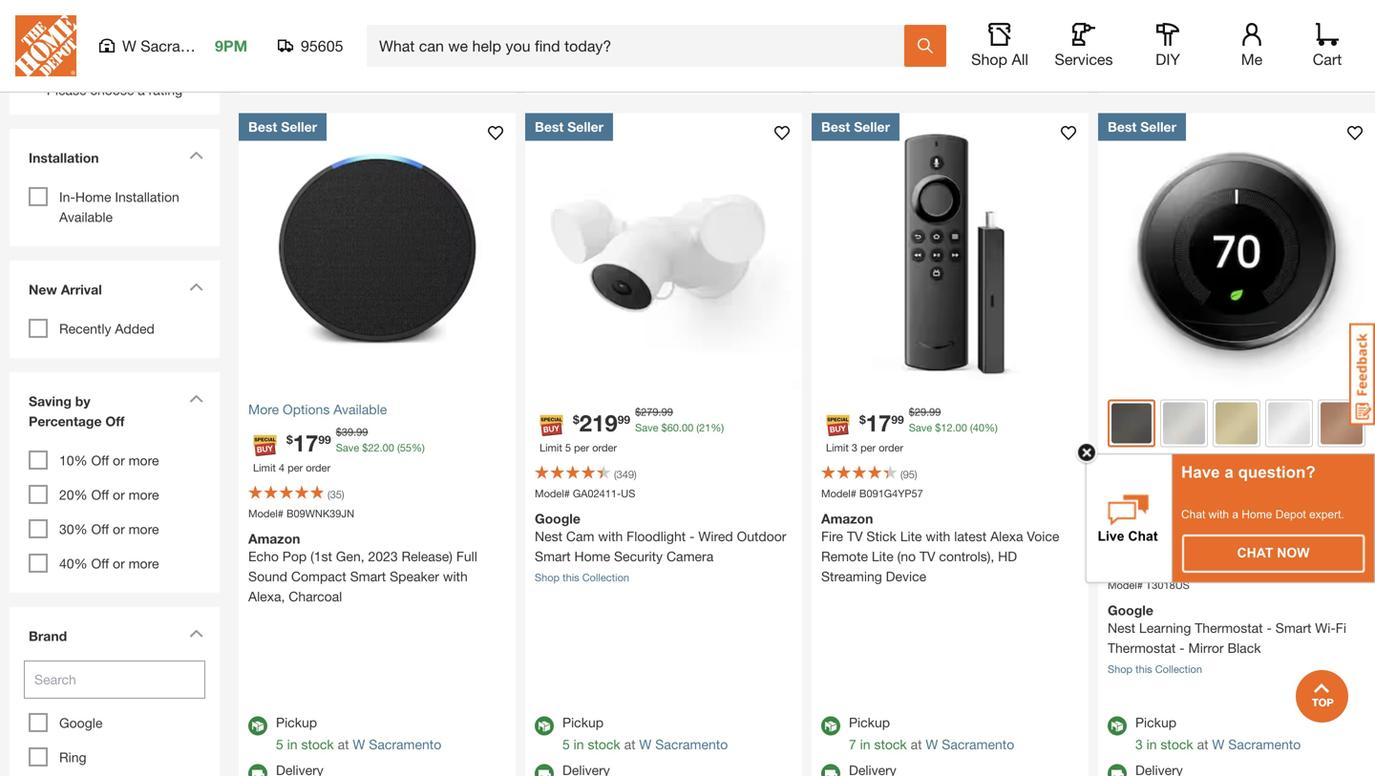 Task type: locate. For each thing, give the bounding box(es) containing it.
google inside google nest cam with floodlight - wired outdoor smart home security camera shop this collection
[[535, 511, 581, 527]]

0 vertical spatial this
[[563, 572, 580, 584]]

4 caret icon image from the top
[[189, 630, 203, 638]]

- left mirror
[[1180, 641, 1185, 656]]

review
[[29, 6, 75, 22]]

%) inside $ 279 . 99 save $ 60 . 00 ( 21 %) limit 5 per order
[[711, 422, 724, 434]]

off for 40%
[[91, 556, 109, 572]]

or up 20% off or more
[[113, 453, 125, 469]]

by
[[75, 394, 90, 409]]

1 caret icon image from the top
[[189, 151, 203, 160]]

nest inside google nest cam with floodlight - wired outdoor smart home security camera shop this collection
[[535, 529, 563, 545]]

1 vertical spatial available
[[334, 402, 387, 418]]

3
[[852, 442, 858, 454], [1136, 737, 1143, 753]]

add for 1st add to cart button from the left
[[335, 15, 365, 33]]

2 available for pickup image from the left
[[535, 717, 554, 736]]

brand link
[[19, 617, 210, 661]]

installation
[[29, 150, 99, 166], [115, 189, 179, 205]]

nest inside google nest learning thermostat - smart wi-fi thermostat - mirror black shop this collection
[[1108, 621, 1136, 636]]

per right 4 in the bottom of the page
[[288, 462, 303, 474]]

2 best from the left
[[535, 119, 564, 135]]

star symbol image
[[72, 39, 100, 67], [100, 39, 129, 67], [129, 39, 158, 67]]

0 horizontal spatial available
[[59, 209, 113, 225]]

sacramento for the echo pop (1st gen, 2023 release) full sound compact smart speaker with alexa, charcoal image
[[369, 737, 442, 753]]

0 vertical spatial options
[[283, 402, 330, 418]]

95
[[903, 469, 915, 481]]

off right the 10% in the bottom of the page
[[91, 453, 109, 469]]

0 horizontal spatial nest
[[535, 529, 563, 545]]

2 horizontal spatial smart
[[1276, 621, 1312, 636]]

0 horizontal spatial available for pickup image
[[248, 717, 268, 736]]

1 vertical spatial tv
[[920, 549, 936, 565]]

seller for nest learning thermostat - smart wi-fi thermostat - mirror black image
[[1141, 119, 1177, 135]]

the home depot logo image
[[15, 15, 76, 76]]

3 pickup from the left
[[849, 715, 890, 731]]

1 horizontal spatial shop
[[972, 50, 1008, 68]]

a left 49
[[1225, 463, 1234, 481]]

2 vertical spatial home
[[575, 549, 611, 565]]

alexa
[[991, 529, 1024, 545]]

0 vertical spatial tv
[[847, 529, 863, 545]]

( 35 )
[[328, 489, 344, 501]]

%) for 55
[[412, 442, 425, 454]]

99 inside $ 279 . 99 save $ 60 . 00 ( 21 %) limit 5 per order
[[662, 406, 673, 418]]

wi-
[[1316, 621, 1336, 636]]

smart inside amazon echo pop (1st gen, 2023 release) full sound compact smart speaker with alexa, charcoal
[[350, 569, 386, 585]]

5
[[565, 442, 571, 454], [1139, 534, 1145, 546], [276, 737, 284, 753], [563, 737, 570, 753]]

1 horizontal spatial home
[[575, 549, 611, 565]]

4 pickup from the left
[[1136, 715, 1177, 731]]

at for 17's available for pickup icon w sacramento link
[[911, 737, 922, 753]]

1 seller from the left
[[281, 119, 317, 135]]

00 for pickup 7 in stock at w sacramento
[[956, 422, 968, 434]]

best seller for fire tv stick lite with latest alexa voice remote lite (no tv controls), hd streaming device image
[[822, 119, 890, 135]]

at for w sacramento link corresponding to first available for pickup icon from left
[[338, 737, 349, 753]]

3 seller from the left
[[854, 119, 890, 135]]

0 vertical spatial google
[[535, 511, 581, 527]]

best seller
[[248, 119, 317, 135], [535, 119, 604, 135], [822, 119, 890, 135], [1108, 119, 1177, 135]]

me button
[[1222, 23, 1283, 69]]

95605 button
[[278, 36, 344, 55]]

home down installation link
[[75, 189, 111, 205]]

5 inside $ 279 . 99 save $ 60 . 00 ( 21 %) limit 5 per order
[[565, 442, 571, 454]]

limit up model# b091g4yp57
[[826, 442, 849, 454]]

2 or from the top
[[113, 487, 125, 503]]

off right "30%"
[[91, 522, 109, 537]]

0 horizontal spatial 00
[[383, 442, 394, 454]]

with right cam on the bottom of page
[[598, 529, 623, 545]]

1 vertical spatial installation
[[115, 189, 179, 205]]

nest
[[535, 529, 563, 545], [1108, 621, 1136, 636]]

3 inside pickup 3 in stock at w sacramento
[[1136, 737, 1143, 753]]

more down 30% off or more "link"
[[129, 556, 159, 572]]

more up 40% off or more link
[[129, 522, 159, 537]]

lite down "stick"
[[872, 549, 894, 565]]

add for third add to cart button
[[909, 15, 938, 33]]

shop inside google nest learning thermostat - smart wi-fi thermostat - mirror black shop this collection
[[1108, 664, 1133, 676]]

limit inside $ 39 . 99 save $ 22 . 00 ( 55 %) limit 4 per order
[[253, 462, 276, 474]]

2 vertical spatial smart
[[1276, 621, 1312, 636]]

limit inside $ 279 . 99 save $ 60 . 00 ( 21 %) limit 5 per order
[[540, 442, 563, 454]]

00 inside $ 279 . 99 save $ 60 . 00 ( 21 %) limit 5 per order
[[682, 422, 694, 434]]

this inside google nest cam with floodlight - wired outdoor smart home security camera shop this collection
[[563, 572, 580, 584]]

caret icon image inside installation link
[[189, 151, 203, 160]]

1 horizontal spatial more options available link
[[1108, 452, 1366, 472]]

available
[[59, 209, 113, 225], [334, 402, 387, 418], [1193, 454, 1247, 470]]

order
[[593, 442, 617, 454], [879, 442, 904, 454], [306, 462, 331, 474], [1166, 534, 1191, 546]]

in inside pickup 3 in stock at w sacramento
[[1147, 737, 1158, 753]]

sacramento inside pickup 7 in stock at w sacramento
[[942, 737, 1015, 753]]

00 right 22
[[383, 442, 394, 454]]

save inside $ 279 . 99 save $ 60 . 00 ( 21 %) limit 5 per order
[[635, 422, 659, 434]]

caret icon image for new arrival
[[189, 283, 203, 291]]

available for pickup image for 219
[[535, 717, 554, 736]]

now
[[1278, 546, 1310, 561]]

3 more from the top
[[129, 522, 159, 537]]

1 horizontal spatial shop this collection link
[[1108, 664, 1203, 676]]

options up $ 179
[[1143, 454, 1190, 470]]

save inside $ 29 . 99 save $ 12 . 00 ( 40 %) limit 3 per order
[[909, 422, 933, 434]]

1 compare from the left
[[365, 57, 420, 73]]

available for pickup image
[[248, 717, 268, 736], [535, 717, 554, 736], [822, 717, 841, 736]]

0 horizontal spatial smart
[[350, 569, 386, 585]]

or down 30% off or more "link"
[[113, 556, 125, 572]]

get up to $75 in  rebates for 95605 button
[[1113, 516, 1323, 532]]

per down the up
[[1147, 534, 1163, 546]]

10%
[[59, 453, 87, 469]]

1 vertical spatial options
[[1143, 454, 1190, 470]]

2 available shipping image from the left
[[535, 765, 554, 777]]

4 best from the left
[[1108, 119, 1137, 135]]

2 vertical spatial -
[[1180, 641, 1185, 656]]

0 vertical spatial shop
[[972, 50, 1008, 68]]

or
[[113, 453, 125, 469], [113, 487, 125, 503], [113, 522, 125, 537], [113, 556, 125, 572]]

caret icon image inside new arrival link
[[189, 283, 203, 291]]

home inside google nest cam with floodlight - wired outdoor smart home security camera shop this collection
[[575, 549, 611, 565]]

99
[[662, 406, 673, 418], [930, 406, 941, 418], [618, 413, 631, 427], [892, 413, 904, 427], [356, 426, 368, 439], [319, 433, 331, 447]]

compare for 2nd add to cart button from left
[[652, 57, 707, 73]]

0 horizontal spatial -
[[690, 529, 695, 545]]

us
[[621, 488, 636, 500]]

) up "us"
[[634, 469, 637, 481]]

arrival
[[61, 282, 102, 298]]

4 compare from the left
[[1225, 57, 1280, 73]]

amazon inside amazon echo pop (1st gen, 2023 release) full sound compact smart speaker with alexa, charcoal
[[248, 531, 300, 547]]

4 add to cart button from the left
[[1108, 3, 1366, 45]]

0 vertical spatial lite
[[901, 529, 922, 545]]

30% off or more link
[[59, 522, 159, 537]]

2 best seller from the left
[[535, 119, 604, 135]]

more options available link up 39
[[248, 400, 506, 420]]

with left latest
[[926, 529, 951, 545]]

0 horizontal spatial 3
[[852, 442, 858, 454]]

3 star symbol image from the left
[[129, 39, 158, 67]]

model# up 'echo'
[[248, 508, 284, 520]]

w sacramento 9pm
[[122, 37, 248, 55]]

caret icon image for brand
[[189, 630, 203, 638]]

thermostat down the learning
[[1108, 641, 1176, 656]]

star symbol image up rating
[[158, 39, 186, 67]]

nest for nest learning thermostat - smart wi-fi thermostat - mirror black
[[1108, 621, 1136, 636]]

1 add from the left
[[335, 15, 365, 33]]

lite up (no
[[901, 529, 922, 545]]

What can we help you find today? search field
[[379, 26, 904, 66]]

1 best from the left
[[248, 119, 277, 135]]

w inside pickup 3 in stock at w sacramento
[[1213, 737, 1225, 753]]

w
[[122, 37, 136, 55], [353, 737, 365, 753], [640, 737, 652, 753], [926, 737, 939, 753], [1213, 737, 1225, 753]]

per inside $ 29 . 99 save $ 12 . 00 ( 40 %) limit 3 per order
[[861, 442, 876, 454]]

( inside $ 39 . 99 save $ 22 . 00 ( 55 %) limit 4 per order
[[397, 442, 400, 454]]

2 pickup 5 in stock at w sacramento from the left
[[563, 715, 728, 753]]

2 add from the left
[[622, 15, 651, 33]]

1 vertical spatial this
[[1136, 664, 1153, 676]]

1 vertical spatial lite
[[872, 549, 894, 565]]

installation link
[[19, 139, 210, 182]]

seller for fire tv stick lite with latest alexa voice remote lite (no tv controls), hd streaming device image
[[854, 119, 890, 135]]

pickup 3 in stock at w sacramento
[[1136, 715, 1301, 753]]

star symbol image
[[43, 39, 72, 67], [158, 39, 186, 67]]

echo pop (1st gen, 2023 release) full sound compact smart speaker with alexa, charcoal image
[[239, 113, 516, 390]]

per up model# b091g4yp57
[[861, 442, 876, 454]]

1 star symbol image from the left
[[43, 39, 72, 67]]

179
[[1153, 482, 1191, 509]]

) for ( 35 )
[[342, 489, 344, 501]]

more options available up 179
[[1108, 454, 1247, 470]]

per inside $ 279 . 99 save $ 60 . 00 ( 21 %) limit 5 per order
[[574, 442, 590, 454]]

w inside pickup 7 in stock at w sacramento
[[926, 737, 939, 753]]

limit down get at the bottom right of the page
[[1113, 534, 1136, 546]]

4 stock from the left
[[1161, 737, 1194, 753]]

2 stock from the left
[[588, 737, 621, 753]]

2 vertical spatial a
[[1233, 508, 1239, 521]]

pickup inside pickup 3 in stock at w sacramento
[[1136, 715, 1177, 731]]

off right 40%
[[91, 556, 109, 572]]

1 horizontal spatial google
[[535, 511, 581, 527]]

3 w sacramento link from the left
[[926, 737, 1015, 753]]

0 vertical spatial more
[[248, 402, 279, 418]]

3 add from the left
[[909, 15, 938, 33]]

amazon
[[822, 511, 874, 527], [248, 531, 300, 547]]

smart inside google nest cam with floodlight - wired outdoor smart home security camera shop this collection
[[535, 549, 571, 565]]

smart down 2023
[[350, 569, 386, 585]]

shop
[[972, 50, 1008, 68], [535, 572, 560, 584], [1108, 664, 1133, 676]]

0 horizontal spatial collection
[[583, 572, 630, 584]]

1 vertical spatial 95605
[[1286, 516, 1323, 532]]

5 inside get up to $75 in  rebates for 95605 limit 5 per order
[[1139, 534, 1145, 546]]

( 349 )
[[614, 469, 637, 481]]

compare for 1st add to cart button from the left
[[365, 57, 420, 73]]

thermostat
[[1195, 621, 1264, 636], [1108, 641, 1176, 656]]

full
[[457, 549, 478, 565]]

%) up depot
[[1284, 494, 1298, 507]]

( up t3018us
[[1188, 560, 1190, 573]]

collection inside google nest learning thermostat - smart wi-fi thermostat - mirror black shop this collection
[[1156, 664, 1203, 676]]

0 vertical spatial amazon
[[822, 511, 874, 527]]

save for 279
[[635, 422, 659, 434]]

amazon echo pop (1st gen, 2023 release) full sound compact smart speaker with alexa, charcoal
[[248, 531, 478, 605]]

0 vertical spatial a
[[138, 82, 145, 98]]

3 stock from the left
[[875, 737, 907, 753]]

available up 39
[[334, 402, 387, 418]]

w sacramento link
[[353, 737, 442, 753], [640, 737, 728, 753], [926, 737, 1015, 753], [1213, 737, 1301, 753]]

1 more from the top
[[129, 453, 159, 469]]

1 vertical spatial more options available link
[[1108, 452, 1366, 472]]

4 more from the top
[[129, 556, 159, 572]]

order inside $ 29 . 99 save $ 12 . 00 ( 40 %) limit 3 per order
[[879, 442, 904, 454]]

shop up available for pickup image
[[1108, 664, 1133, 676]]

26 %)
[[1273, 494, 1298, 507]]

at for available for pickup icon associated with 219 w sacramento link
[[624, 737, 636, 753]]

1 vertical spatial smart
[[350, 569, 386, 585]]

model# up the fire
[[822, 488, 857, 500]]

0 horizontal spatial $ 17 99
[[287, 429, 331, 457]]

40%
[[59, 556, 87, 572]]

3 or from the top
[[113, 522, 125, 537]]

model# b09wnk39jn
[[248, 508, 355, 520]]

2 horizontal spatial google
[[1108, 603, 1154, 619]]

a left rating
[[138, 82, 145, 98]]

95605
[[301, 37, 343, 55], [1286, 516, 1323, 532]]

0 vertical spatial 3
[[852, 442, 858, 454]]

google inside google nest learning thermostat - smart wi-fi thermostat - mirror black shop this collection
[[1108, 603, 1154, 619]]

- left wi-
[[1267, 621, 1272, 636]]

amazon inside amazon fire tv stick lite with latest alexa voice remote lite (no tv controls), hd streaming device
[[822, 511, 874, 527]]

tv up "remote"
[[847, 529, 863, 545]]

3 compare from the left
[[938, 57, 994, 73]]

chat
[[1238, 546, 1274, 561]]

1 vertical spatial nest
[[1108, 621, 1136, 636]]

%) for 21
[[711, 422, 724, 434]]

0 vertical spatial home
[[75, 189, 111, 205]]

best for nest learning thermostat - smart wi-fi thermostat - mirror black image
[[1108, 119, 1137, 135]]

w for nest learning thermostat - smart wi-fi thermostat - mirror black image
[[1213, 737, 1225, 753]]

stock inside pickup 7 in stock at w sacramento
[[875, 737, 907, 753]]

2 more from the top
[[129, 487, 159, 503]]

home down 63
[[1242, 508, 1273, 521]]

0 horizontal spatial shop this collection link
[[535, 572, 630, 584]]

off for 30%
[[91, 522, 109, 537]]

nest left cam on the bottom of page
[[535, 529, 563, 545]]

2 horizontal spatial 00
[[956, 422, 968, 434]]

) for ( 349 )
[[634, 469, 637, 481]]

per for 5
[[574, 442, 590, 454]]

brass image
[[1216, 403, 1258, 445]]

) up b09wnk39jn
[[342, 489, 344, 501]]

95605 right the for
[[1286, 516, 1323, 532]]

2 vertical spatial available
[[1193, 454, 1247, 470]]

%) right 22
[[412, 442, 425, 454]]

3 at from the left
[[911, 737, 922, 753]]

order inside get up to $75 in  rebates for 95605 limit 5 per order
[[1166, 534, 1191, 546]]

1 horizontal spatial $ 17 99
[[860, 409, 904, 437]]

1 vertical spatial 3
[[1136, 737, 1143, 753]]

per inside $ 39 . 99 save $ 22 . 00 ( 55 %) limit 4 per order
[[288, 462, 303, 474]]

0 horizontal spatial more options available link
[[248, 400, 506, 420]]

order up '( 35 )'
[[306, 462, 331, 474]]

95605 right "9pm"
[[301, 37, 343, 55]]

2 horizontal spatial available for pickup image
[[822, 717, 841, 736]]

4 available shipping image from the left
[[1108, 765, 1127, 777]]

1 at from the left
[[338, 737, 349, 753]]

%) right 12 at the right bottom
[[985, 422, 998, 434]]

caret icon image
[[189, 151, 203, 160], [189, 283, 203, 291], [189, 395, 203, 403], [189, 630, 203, 638]]

stick
[[867, 529, 897, 545]]

0 horizontal spatial tv
[[847, 529, 863, 545]]

off
[[105, 414, 125, 429], [91, 453, 109, 469], [91, 487, 109, 503], [91, 522, 109, 537], [91, 556, 109, 572]]

0 vertical spatial -
[[690, 529, 695, 545]]

1 horizontal spatial 95605
[[1286, 516, 1323, 532]]

cart for third add to cart button
[[961, 15, 993, 33]]

w sacramento link for available for pickup icon associated with 219
[[640, 737, 728, 753]]

nest left the learning
[[1108, 621, 1136, 636]]

( right 12 at the right bottom
[[971, 422, 973, 434]]

- up camera
[[690, 529, 695, 545]]

0 vertical spatial available
[[59, 209, 113, 225]]

3 best from the left
[[822, 119, 851, 135]]

1 vertical spatial shop
[[535, 572, 560, 584]]

pickup for 17's available for pickup icon
[[849, 715, 890, 731]]

%)
[[711, 422, 724, 434], [985, 422, 998, 434], [412, 442, 425, 454], [1284, 494, 1298, 507]]

) for ( 95 )
[[915, 469, 918, 481]]

order inside $ 279 . 99 save $ 60 . 00 ( 21 %) limit 5 per order
[[593, 442, 617, 454]]

) down get up to $75 in  rebates for 95605 limit 5 per order
[[1219, 560, 1222, 573]]

at inside pickup 3 in stock at w sacramento
[[1198, 737, 1209, 753]]

26
[[1273, 494, 1284, 507]]

0 vertical spatial shop this collection link
[[535, 572, 630, 584]]

or up 40% off or more link
[[113, 522, 125, 537]]

2 caret icon image from the top
[[189, 283, 203, 291]]

installation inside in-home installation available
[[115, 189, 179, 205]]

model# for model# b091g4yp57
[[822, 488, 857, 500]]

me
[[1242, 50, 1263, 68]]

this
[[563, 572, 580, 584], [1136, 664, 1153, 676]]

$ inside "$ 219 99"
[[573, 413, 580, 427]]

4 add from the left
[[1195, 15, 1224, 33]]

1 vertical spatial collection
[[1156, 664, 1203, 676]]

stock for available for pickup icon associated with 219 w sacramento link
[[588, 737, 621, 753]]

installation down installation link
[[115, 189, 179, 205]]

in inside pickup 7 in stock at w sacramento
[[860, 737, 871, 753]]

nest cam with floodlight - wired outdoor smart home security camera image
[[525, 113, 803, 390]]

limit up model# ga02411-us
[[540, 442, 563, 454]]

collection inside google nest cam with floodlight - wired outdoor smart home security camera shop this collection
[[583, 572, 630, 584]]

hd
[[999, 549, 1018, 565]]

17 left 29
[[866, 409, 892, 437]]

$ 17 99 for 4
[[287, 429, 331, 457]]

depot
[[1276, 508, 1307, 521]]

1 vertical spatial google
[[1108, 603, 1154, 619]]

thermostat up black at the bottom of page
[[1195, 621, 1264, 636]]

1 w sacramento link from the left
[[353, 737, 442, 753]]

copper image
[[1321, 403, 1363, 445]]

save inside $ 39 . 99 save $ 22 . 00 ( 55 %) limit 4 per order
[[336, 442, 359, 454]]

smart left wi-
[[1276, 621, 1312, 636]]

more
[[248, 402, 279, 418], [1108, 454, 1139, 470]]

star symbol image up please
[[43, 39, 72, 67]]

1 horizontal spatial options
[[1143, 454, 1190, 470]]

2 horizontal spatial -
[[1267, 621, 1272, 636]]

limit left 4 in the bottom of the page
[[253, 462, 276, 474]]

3 best seller from the left
[[822, 119, 890, 135]]

1 pickup from the left
[[276, 715, 317, 731]]

- inside google nest cam with floodlight - wired outdoor smart home security camera shop this collection
[[690, 529, 695, 545]]

1 horizontal spatial star symbol image
[[158, 39, 186, 67]]

nest for nest cam with floodlight - wired outdoor smart home security camera
[[535, 529, 563, 545]]

camera
[[667, 549, 714, 565]]

17 for 4
[[293, 429, 319, 457]]

please
[[47, 82, 87, 98]]

smart down cam on the bottom of page
[[535, 549, 571, 565]]

shop inside google nest cam with floodlight - wired outdoor smart home security camera shop this collection
[[535, 572, 560, 584]]

17 left 39
[[293, 429, 319, 457]]

w for fire tv stick lite with latest alexa voice remote lite (no tv controls), hd streaming device image
[[926, 737, 939, 753]]

1 stock from the left
[[301, 737, 334, 753]]

$ 179
[[1146, 482, 1191, 509]]

more up 20% off or more
[[129, 453, 159, 469]]

save down the 242
[[1209, 494, 1232, 507]]

4 seller from the left
[[1141, 119, 1177, 135]]

( up b091g4yp57
[[901, 469, 903, 481]]

2 horizontal spatial shop
[[1108, 664, 1133, 676]]

this inside google nest learning thermostat - smart wi-fi thermostat - mirror black shop this collection
[[1136, 664, 1153, 676]]

more options available up 39
[[248, 402, 387, 418]]

stock for available for pickup image's w sacramento link
[[1161, 737, 1194, 753]]

order up 95 at bottom right
[[879, 442, 904, 454]]

google up ring
[[59, 716, 103, 731]]

to
[[369, 15, 384, 33], [655, 15, 670, 33], [942, 15, 957, 33], [1229, 15, 1243, 33], [1157, 516, 1169, 532]]

$ 17 99 left 29
[[860, 409, 904, 437]]

2 seller from the left
[[568, 119, 604, 135]]

with inside google nest cam with floodlight - wired outdoor smart home security camera shop this collection
[[598, 529, 623, 545]]

pickup for available for pickup image
[[1136, 715, 1177, 731]]

4 best seller from the left
[[1108, 119, 1177, 135]]

save down 29
[[909, 422, 933, 434]]

pickup inside pickup 7 in stock at w sacramento
[[849, 715, 890, 731]]

rating
[[79, 6, 120, 22]]

save down '279'
[[635, 422, 659, 434]]

more down mirror black icon
[[1108, 454, 1139, 470]]

this for thermostat
[[1136, 664, 1153, 676]]

or up 30% off or more "link"
[[113, 487, 125, 503]]

( right 60 at the left bottom
[[697, 422, 699, 434]]

have
[[1182, 463, 1221, 481]]

1 vertical spatial amazon
[[248, 531, 300, 547]]

more up 4 in the bottom of the page
[[248, 402, 279, 418]]

0 horizontal spatial amazon
[[248, 531, 300, 547]]

sacramento for fire tv stick lite with latest alexa voice remote lite (no tv controls), hd streaming device image
[[942, 737, 1015, 753]]

0 horizontal spatial installation
[[29, 150, 99, 166]]

1 best seller from the left
[[248, 119, 317, 135]]

00 inside $ 39 . 99 save $ 22 . 00 ( 55 %) limit 4 per order
[[383, 442, 394, 454]]

00 right 60 at the left bottom
[[682, 422, 694, 434]]

collection for home
[[583, 572, 630, 584]]

0 vertical spatial smart
[[535, 549, 571, 565]]

question?
[[1239, 463, 1316, 481]]

model# b091g4yp57
[[822, 488, 924, 500]]

echo
[[248, 549, 279, 565]]

google down model# t3018us
[[1108, 603, 1154, 619]]

$ 17 99 left 39
[[287, 429, 331, 457]]

2 vertical spatial google
[[59, 716, 103, 731]]

new arrival link
[[19, 270, 210, 314]]

home
[[75, 189, 111, 205], [1242, 508, 1273, 521], [575, 549, 611, 565]]

%) inside $ 39 . 99 save $ 22 . 00 ( 55 %) limit 4 per order
[[412, 442, 425, 454]]

1 horizontal spatial installation
[[115, 189, 179, 205]]

save down 39
[[336, 442, 359, 454]]

available shipping image for 17's available for pickup icon
[[822, 765, 841, 777]]

4 at from the left
[[1198, 737, 1209, 753]]

1 or from the top
[[113, 453, 125, 469]]

1 pickup 5 in stock at w sacramento from the left
[[276, 715, 442, 753]]

best seller for nest learning thermostat - smart wi-fi thermostat - mirror black image
[[1108, 119, 1177, 135]]

more options available link up 49
[[1108, 452, 1366, 472]]

streaming
[[822, 569, 883, 585]]

shop for nest cam with floodlight - wired outdoor smart home security camera
[[535, 572, 560, 584]]

options up $ 39 . 99 save $ 22 . 00 ( 55 %) limit 4 per order
[[283, 402, 330, 418]]

0 vertical spatial more options available
[[248, 402, 387, 418]]

1 horizontal spatial more
[[1108, 454, 1139, 470]]

3 add to cart button from the left
[[822, 3, 1080, 45]]

google up cam on the bottom of page
[[535, 511, 581, 527]]

0 vertical spatial thermostat
[[1195, 621, 1264, 636]]

2 at from the left
[[624, 737, 636, 753]]

3 available for pickup image from the left
[[822, 717, 841, 736]]

0 vertical spatial 95605
[[301, 37, 343, 55]]

amazon up the fire
[[822, 511, 874, 527]]

or for 40%
[[113, 556, 125, 572]]

1 available shipping image from the left
[[248, 765, 268, 777]]

1 horizontal spatial 17
[[866, 409, 892, 437]]

1 horizontal spatial amazon
[[822, 511, 874, 527]]

remote
[[822, 549, 868, 565]]

this down cam on the bottom of page
[[563, 572, 580, 584]]

more up 30% off or more "link"
[[129, 487, 159, 503]]

0 horizontal spatial more options available
[[248, 402, 387, 418]]

sacramento inside pickup 3 in stock at w sacramento
[[1229, 737, 1301, 753]]

with inside amazon fire tv stick lite with latest alexa voice remote lite (no tv controls), hd streaming device
[[926, 529, 951, 545]]

per down 219
[[574, 442, 590, 454]]

limit inside $ 29 . 99 save $ 12 . 00 ( 40 %) limit 3 per order
[[826, 442, 849, 454]]

star symbol image up please choose a rating
[[100, 39, 129, 67]]

%) right 60 at the left bottom
[[711, 422, 724, 434]]

2 compare from the left
[[652, 57, 707, 73]]

pickup 5 in stock at w sacramento for w sacramento link corresponding to first available for pickup icon from left
[[276, 715, 442, 753]]

percentage
[[29, 414, 102, 429]]

amazon for fire
[[822, 511, 874, 527]]

2 horizontal spatial available
[[1193, 454, 1247, 470]]

0 horizontal spatial star symbol image
[[43, 39, 72, 67]]

1 vertical spatial shop this collection link
[[1108, 664, 1203, 676]]

cart
[[388, 15, 419, 33], [674, 15, 706, 33], [961, 15, 993, 33], [1248, 15, 1279, 33], [1313, 50, 1343, 68]]

7
[[849, 737, 857, 753]]

collection down security
[[583, 572, 630, 584]]

add to cart button
[[248, 3, 506, 45], [535, 3, 793, 45], [822, 3, 1080, 45], [1108, 3, 1366, 45]]

0 horizontal spatial options
[[283, 402, 330, 418]]

stock inside pickup 3 in stock at w sacramento
[[1161, 737, 1194, 753]]

0 horizontal spatial this
[[563, 572, 580, 584]]

00 right 12 at the right bottom
[[956, 422, 968, 434]]

1 horizontal spatial -
[[1180, 641, 1185, 656]]

2 pickup from the left
[[563, 715, 604, 731]]

1 add to cart button from the left
[[248, 3, 506, 45]]

release)
[[402, 549, 453, 565]]

best for nest cam with floodlight - wired outdoor smart home security camera image
[[535, 119, 564, 135]]

caret icon image inside brand link
[[189, 630, 203, 638]]

available shipping image for first available for pickup icon from left
[[248, 765, 268, 777]]

in
[[1199, 516, 1209, 532], [287, 737, 298, 753], [574, 737, 584, 753], [860, 737, 871, 753], [1147, 737, 1158, 753]]

%) inside $ 29 . 99 save $ 12 . 00 ( 40 %) limit 3 per order
[[985, 422, 998, 434]]

242
[[1214, 479, 1232, 491]]

1 horizontal spatial collection
[[1156, 664, 1203, 676]]

model# left t3018us
[[1108, 579, 1143, 592]]

95605 inside 'button'
[[301, 37, 343, 55]]

00 inside $ 29 . 99 save $ 12 . 00 ( 40 %) limit 3 per order
[[956, 422, 968, 434]]

21
[[699, 422, 711, 434]]

star symbol image up rating
[[129, 39, 158, 67]]

available shipping image
[[248, 765, 268, 777], [535, 765, 554, 777], [822, 765, 841, 777], [1108, 765, 1127, 777]]

95605 inside get up to $75 in  rebates for 95605 limit 5 per order
[[1286, 516, 1323, 532]]

0 vertical spatial more options available link
[[248, 400, 506, 420]]

1 horizontal spatial lite
[[901, 529, 922, 545]]

2 w sacramento link from the left
[[640, 737, 728, 753]]

1 horizontal spatial smart
[[535, 549, 571, 565]]

99 right 29
[[930, 406, 941, 418]]

white image
[[1269, 403, 1311, 445]]

caret icon image inside saving by percentage off 'link'
[[189, 395, 203, 403]]

4 or from the top
[[113, 556, 125, 572]]

sacramento for nest cam with floodlight - wired outdoor smart home security camera image
[[656, 737, 728, 753]]

0 horizontal spatial home
[[75, 189, 111, 205]]

available up the 242
[[1193, 454, 1247, 470]]

off right 20%
[[91, 487, 109, 503]]

2 add to cart from the left
[[622, 15, 706, 33]]

4 w sacramento link from the left
[[1213, 737, 1301, 753]]

1 vertical spatial more
[[1108, 454, 1139, 470]]

35
[[330, 489, 342, 501]]

0 horizontal spatial 17
[[293, 429, 319, 457]]

0 horizontal spatial pickup 5 in stock at w sacramento
[[276, 715, 442, 753]]

00
[[682, 422, 694, 434], [956, 422, 968, 434], [383, 442, 394, 454]]

40
[[973, 422, 985, 434]]

to inside get up to $75 in  rebates for 95605 limit 5 per order
[[1157, 516, 1169, 532]]

outdoor
[[737, 529, 787, 545]]

sound
[[248, 569, 288, 585]]

20% off or more link
[[59, 487, 159, 503]]

1 vertical spatial thermostat
[[1108, 641, 1176, 656]]

save $ 63 .
[[1209, 494, 1255, 507]]

at for available for pickup image's w sacramento link
[[1198, 737, 1209, 753]]

10% off or more link
[[59, 453, 159, 469]]

order inside $ 39 . 99 save $ 22 . 00 ( 55 %) limit 4 per order
[[306, 462, 331, 474]]

2 horizontal spatial home
[[1242, 508, 1273, 521]]

seller for nest cam with floodlight - wired outdoor smart home security camera image
[[568, 119, 604, 135]]

$ 242 . 49
[[1209, 479, 1247, 491]]

pickup 5 in stock at w sacramento for available for pickup icon associated with 219 w sacramento link
[[563, 715, 728, 753]]

1 horizontal spatial 00
[[682, 422, 694, 434]]

1 horizontal spatial thermostat
[[1195, 621, 1264, 636]]

99 up 60 at the left bottom
[[662, 406, 673, 418]]

3 available shipping image from the left
[[822, 765, 841, 777]]

shop down model# ga02411-us
[[535, 572, 560, 584]]

security
[[614, 549, 663, 565]]

model# left ga02411-
[[535, 488, 570, 500]]

at inside pickup 7 in stock at w sacramento
[[911, 737, 922, 753]]

3 caret icon image from the top
[[189, 395, 203, 403]]

cam
[[566, 529, 595, 545]]

in-home installation available
[[59, 189, 179, 225]]

stock
[[301, 737, 334, 753], [588, 737, 621, 753], [875, 737, 907, 753], [1161, 737, 1194, 753]]

add for 2nd add to cart button from left
[[622, 15, 651, 33]]

shop this collection link for smart
[[535, 572, 630, 584]]

w for the echo pop (1st gen, 2023 release) full sound compact smart speaker with alexa, charcoal image
[[353, 737, 365, 753]]

home down cam on the bottom of page
[[575, 549, 611, 565]]



Task type: vqa. For each thing, say whether or not it's contained in the screenshot.
the Service provider repairing water heater image
no



Task type: describe. For each thing, give the bounding box(es) containing it.
2 add to cart button from the left
[[535, 3, 793, 45]]

pickup for available for pickup icon associated with 219
[[563, 715, 604, 731]]

new
[[29, 282, 57, 298]]

(no
[[898, 549, 916, 565]]

smart inside google nest learning thermostat - smart wi-fi thermostat - mirror black shop this collection
[[1276, 621, 1312, 636]]

mirror
[[1189, 641, 1224, 656]]

1 horizontal spatial available
[[334, 402, 387, 418]]

2 star symbol image from the left
[[158, 39, 186, 67]]

( up ga02411-
[[614, 469, 617, 481]]

home inside in-home installation available
[[75, 189, 111, 205]]

off inside saving by percentage off
[[105, 414, 125, 429]]

(1st
[[311, 549, 332, 565]]

or for 10%
[[113, 453, 125, 469]]

99 inside $ 39 . 99 save $ 22 . 00 ( 55 %) limit 4 per order
[[356, 426, 368, 439]]

0 horizontal spatial lite
[[872, 549, 894, 565]]

cart for 1st add to cart button from the left
[[388, 15, 419, 33]]

99 inside $ 29 . 99 save $ 12 . 00 ( 40 %) limit 3 per order
[[930, 406, 941, 418]]

model# for model# ga02411-us
[[535, 488, 570, 500]]

speaker
[[390, 569, 439, 585]]

get up to $75 in  rebates for 95605 limit 5 per order
[[1113, 516, 1323, 546]]

learning
[[1140, 621, 1192, 636]]

controls),
[[940, 549, 995, 565]]

amazon for echo
[[248, 531, 300, 547]]

ring
[[59, 750, 86, 766]]

4 add to cart from the left
[[1195, 15, 1279, 33]]

limit for $ 279 . 99 save $ 60 . 00 ( 21 %) limit 5 per order
[[540, 442, 563, 454]]

( inside $ 29 . 99 save $ 12 . 00 ( 40 %) limit 3 per order
[[971, 422, 973, 434]]

best for the echo pop (1st gen, 2023 release) full sound compact smart speaker with alexa, charcoal image
[[248, 119, 277, 135]]

2 star symbol image from the left
[[100, 39, 129, 67]]

a for choose
[[138, 82, 145, 98]]

w sacramento link for available for pickup image
[[1213, 737, 1301, 753]]

with down save $ 63 .
[[1209, 508, 1230, 521]]

black
[[1228, 641, 1262, 656]]

ring link
[[59, 750, 86, 766]]

1 horizontal spatial more options available
[[1108, 454, 1247, 470]]

in inside get up to $75 in  rebates for 95605 limit 5 per order
[[1199, 516, 1209, 532]]

00 for pickup 5 in stock at w sacramento
[[682, 422, 694, 434]]

29
[[915, 406, 927, 418]]

in-home installation available link
[[59, 189, 179, 225]]

stock for w sacramento link corresponding to first available for pickup icon from left
[[301, 737, 334, 753]]

mirror black image
[[1112, 404, 1152, 444]]

( up b09wnk39jn
[[328, 489, 330, 501]]

in for nest cam with floodlight - wired outdoor smart home security camera image
[[574, 737, 584, 753]]

services button
[[1054, 23, 1115, 69]]

collection for -
[[1156, 664, 1203, 676]]

2023
[[368, 549, 398, 565]]

w sacramento link for 17's available for pickup icon
[[926, 737, 1015, 753]]

30%
[[59, 522, 87, 537]]

device
[[886, 569, 927, 585]]

order for 5
[[593, 442, 617, 454]]

in for fire tv stick lite with latest alexa voice remote lite (no tv controls), hd streaming device image
[[860, 737, 871, 753]]

99 inside "$ 219 99"
[[618, 413, 631, 427]]

ga02411-
[[573, 488, 621, 500]]

4
[[279, 462, 285, 474]]

polished steel image
[[1164, 403, 1206, 445]]

new arrival
[[29, 282, 102, 298]]

in-
[[59, 189, 75, 205]]

feedback link image
[[1350, 323, 1376, 426]]

model# t3018us
[[1108, 579, 1190, 592]]

saving by percentage off
[[29, 394, 125, 429]]

limit for $ 29 . 99 save $ 12 . 00 ( 40 %) limit 3 per order
[[826, 442, 849, 454]]

shop all
[[972, 50, 1029, 68]]

shop this collection link for thermostat
[[1108, 664, 1203, 676]]

or for 20%
[[113, 487, 125, 503]]

1 add to cart from the left
[[335, 15, 419, 33]]

order for 4
[[306, 462, 331, 474]]

1 vertical spatial home
[[1242, 508, 1273, 521]]

caret icon image for installation
[[189, 151, 203, 160]]

recently added
[[59, 321, 155, 337]]

0 horizontal spatial more
[[248, 402, 279, 418]]

limit for $ 39 . 99 save $ 22 . 00 ( 55 %) limit 4 per order
[[253, 462, 276, 474]]

$ 39 . 99 save $ 22 . 00 ( 55 %) limit 4 per order
[[253, 426, 425, 474]]

save for 29
[[909, 422, 933, 434]]

off for 10%
[[91, 453, 109, 469]]

order for 3
[[879, 442, 904, 454]]

chat
[[1182, 508, 1206, 521]]

expert.
[[1310, 508, 1345, 521]]

40% off or more link
[[59, 556, 159, 572]]

shop inside button
[[972, 50, 1008, 68]]

55
[[400, 442, 412, 454]]

wired
[[699, 529, 733, 545]]

voice
[[1027, 529, 1060, 545]]

1 horizontal spatial tv
[[920, 549, 936, 565]]

39
[[342, 426, 354, 439]]

more for 30% off or more
[[129, 522, 159, 537]]

0 horizontal spatial google
[[59, 716, 103, 731]]

chat with a home depot expert.
[[1182, 508, 1345, 521]]

review rating link
[[29, 4, 153, 24]]

model# ga02411-us
[[535, 488, 636, 500]]

63
[[1241, 494, 1252, 507]]

brand
[[29, 629, 67, 644]]

0 horizontal spatial thermostat
[[1108, 641, 1176, 656]]

charcoal
[[289, 589, 342, 605]]

99 left 39
[[319, 433, 331, 447]]

sacramento for nest learning thermostat - smart wi-fi thermostat - mirror black image
[[1229, 737, 1301, 753]]

20%
[[59, 487, 87, 503]]

google nest learning thermostat - smart wi-fi thermostat - mirror black shop this collection
[[1108, 603, 1347, 676]]

latest
[[955, 529, 987, 545]]

nest learning thermostat - smart wi-fi thermostat - mirror black image
[[1099, 113, 1376, 390]]

b09wnk39jn
[[287, 508, 355, 520]]

more for 10% off or more
[[129, 453, 159, 469]]

17 for 3
[[866, 409, 892, 437]]

limit inside get up to $75 in  rebates for 95605 limit 5 per order
[[1113, 534, 1136, 546]]

cart for 2nd add to cart button from left
[[674, 15, 706, 33]]

stock for 17's available for pickup icon w sacramento link
[[875, 737, 907, 753]]

w for nest cam with floodlight - wired outdoor smart home security camera image
[[640, 737, 652, 753]]

off for 20%
[[91, 487, 109, 503]]

30% off or more
[[59, 522, 159, 537]]

add for 4th add to cart button from left
[[1195, 15, 1224, 33]]

diy button
[[1138, 23, 1199, 69]]

best seller for the echo pop (1st gen, 2023 release) full sound compact smart speaker with alexa, charcoal image
[[248, 119, 317, 135]]

shop for nest learning thermostat - smart wi-fi thermostat - mirror black
[[1108, 664, 1133, 676]]

recently added link
[[59, 321, 155, 337]]

20% off or more
[[59, 487, 159, 503]]

349
[[617, 469, 634, 481]]

alexa,
[[248, 589, 285, 605]]

model# for model# b09wnk39jn
[[248, 508, 284, 520]]

0 vertical spatial installation
[[29, 150, 99, 166]]

for
[[1266, 516, 1282, 532]]

w sacramento link for first available for pickup icon from left
[[353, 737, 442, 753]]

10% off or more
[[59, 453, 159, 469]]

save for 39
[[336, 442, 359, 454]]

99 left 29
[[892, 413, 904, 427]]

available inside in-home installation available
[[59, 209, 113, 225]]

choose
[[90, 82, 134, 98]]

) for ( 23927 )
[[1219, 560, 1222, 573]]

3 add to cart from the left
[[909, 15, 993, 33]]

$ 29 . 99 save $ 12 . 00 ( 40 %) limit 3 per order
[[826, 406, 998, 454]]

rating
[[149, 82, 183, 98]]

seller for the echo pop (1st gen, 2023 release) full sound compact smart speaker with alexa, charcoal image
[[281, 119, 317, 135]]

23927
[[1190, 560, 1219, 573]]

chat now link
[[1184, 536, 1364, 572]]

%) for 40
[[985, 422, 998, 434]]

22
[[368, 442, 380, 454]]

$ inside $ 179
[[1146, 486, 1153, 499]]

best seller for nest cam with floodlight - wired outdoor smart home security camera image
[[535, 119, 604, 135]]

or for 30%
[[113, 522, 125, 537]]

b091g4yp57
[[860, 488, 924, 500]]

services
[[1055, 50, 1114, 68]]

google for cam
[[535, 511, 581, 527]]

have a question?
[[1182, 463, 1316, 481]]

per for 3
[[861, 442, 876, 454]]

up
[[1138, 516, 1154, 532]]

more for 40% off or more
[[129, 556, 159, 572]]

compare for third add to cart button
[[938, 57, 994, 73]]

$75
[[1173, 516, 1195, 532]]

available for pickup image for 17
[[822, 717, 841, 736]]

$ 17 99 for 3
[[860, 409, 904, 437]]

in for nest learning thermostat - smart wi-fi thermostat - mirror black image
[[1147, 737, 1158, 753]]

this for smart
[[563, 572, 580, 584]]

cart for 4th add to cart button from left
[[1248, 15, 1279, 33]]

t3018us
[[1146, 579, 1190, 592]]

1 available for pickup image from the left
[[248, 717, 268, 736]]

cart link
[[1307, 23, 1349, 69]]

3 inside $ 29 . 99 save $ 12 . 00 ( 40 %) limit 3 per order
[[852, 442, 858, 454]]

$ 279 . 99 save $ 60 . 00 ( 21 %) limit 5 per order
[[540, 406, 724, 454]]

caret icon image for saving by percentage off
[[189, 395, 203, 403]]

shop all button
[[970, 23, 1031, 69]]

available for pickup image
[[1108, 717, 1127, 736]]

per inside get up to $75 in  rebates for 95605 limit 5 per order
[[1147, 534, 1163, 546]]

1 star symbol image from the left
[[72, 39, 100, 67]]

$ 219 99
[[573, 409, 631, 437]]

per for 4
[[288, 462, 303, 474]]

get
[[1113, 516, 1135, 532]]

Search text field
[[24, 661, 205, 699]]

( 23927 )
[[1188, 560, 1222, 573]]

in for the echo pop (1st gen, 2023 release) full sound compact smart speaker with alexa, charcoal image
[[287, 737, 298, 753]]

with inside amazon echo pop (1st gen, 2023 release) full sound compact smart speaker with alexa, charcoal
[[443, 569, 468, 585]]

a for with
[[1233, 508, 1239, 521]]

compact
[[291, 569, 347, 585]]

added
[[115, 321, 155, 337]]

pickup for first available for pickup icon from left
[[276, 715, 317, 731]]

google for learning
[[1108, 603, 1154, 619]]

best for fire tv stick lite with latest alexa voice remote lite (no tv controls), hd streaming device image
[[822, 119, 851, 135]]

1 vertical spatial a
[[1225, 463, 1234, 481]]

saving
[[29, 394, 72, 409]]

available shipping image for available for pickup image
[[1108, 765, 1127, 777]]

9pm
[[215, 37, 248, 55]]

1 vertical spatial -
[[1267, 621, 1272, 636]]

fire tv stick lite with latest alexa voice remote lite (no tv controls), hd streaming device image
[[812, 113, 1089, 390]]

rebates
[[1213, 516, 1263, 532]]

( inside $ 279 . 99 save $ 60 . 00 ( 21 %) limit 5 per order
[[697, 422, 699, 434]]

amazon fire tv stick lite with latest alexa voice remote lite (no tv controls), hd streaming device
[[822, 511, 1060, 585]]

more for 20% off or more
[[129, 487, 159, 503]]

pop
[[283, 549, 307, 565]]

model# for model# t3018us
[[1108, 579, 1143, 592]]

compare for 4th add to cart button from left
[[1225, 57, 1280, 73]]

fire
[[822, 529, 844, 545]]



